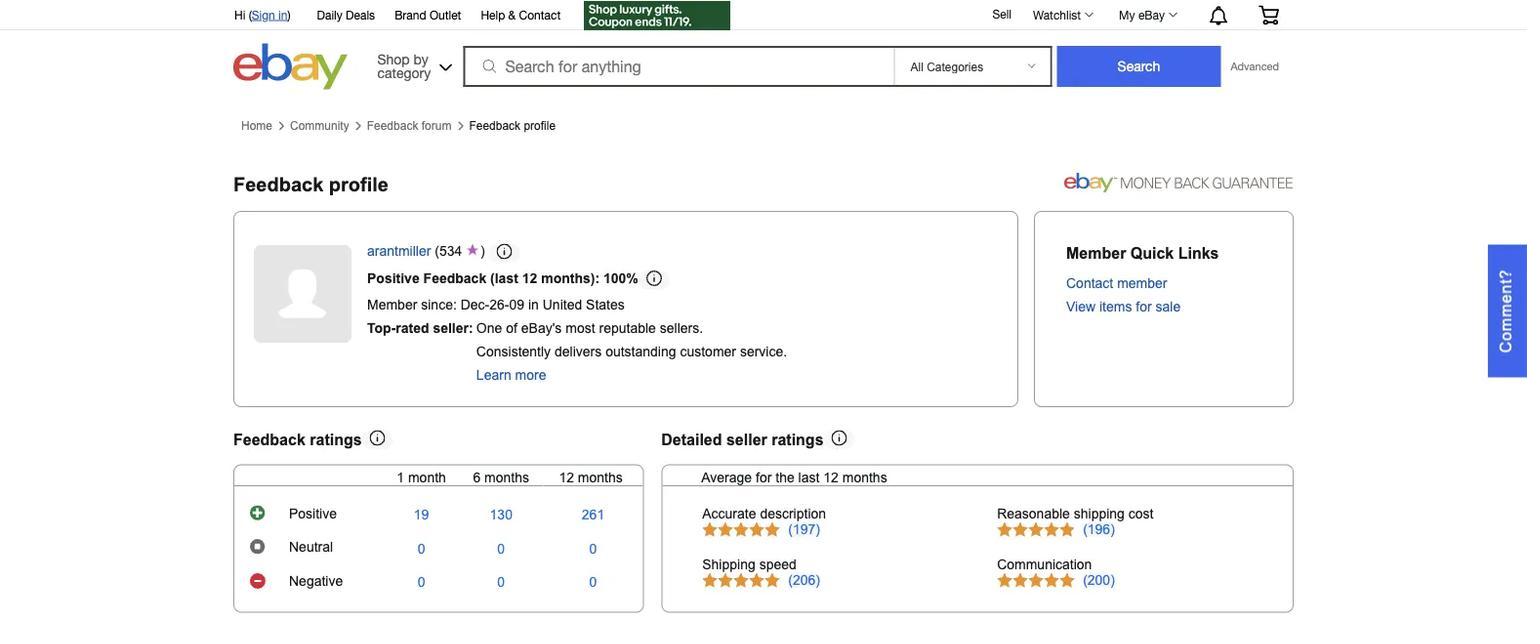 Task type: locate. For each thing, give the bounding box(es) containing it.
) right sign
[[288, 8, 291, 21]]

261 button
[[582, 508, 605, 523]]

2 horizontal spatial 12
[[824, 470, 839, 485]]

united
[[543, 298, 582, 313]]

outstanding
[[606, 344, 677, 360]]

customer
[[680, 344, 737, 360]]

arantmiller
[[367, 244, 431, 259]]

feedback profile right forum
[[469, 119, 556, 132]]

( inside account navigation
[[249, 8, 252, 21]]

1 vertical spatial contact
[[1067, 276, 1114, 291]]

rated
[[396, 321, 429, 336]]

help & contact link
[[481, 5, 561, 26]]

feedback profile for feedback profile page for arantmiller element
[[233, 173, 389, 195]]

feedback profile link
[[469, 119, 556, 133]]

0 vertical spatial (
[[249, 8, 252, 21]]

shop by category
[[378, 51, 431, 81]]

shipping
[[1074, 507, 1125, 522]]

brand outlet link
[[395, 5, 461, 26]]

3 months from the left
[[843, 470, 888, 485]]

in right sign
[[279, 8, 288, 21]]

1 vertical spatial member
[[367, 298, 417, 313]]

quick
[[1131, 244, 1175, 262]]

(196) button
[[1084, 522, 1115, 538]]

1 vertical spatial in
[[528, 298, 539, 313]]

(206)
[[789, 573, 821, 588]]

0 horizontal spatial contact
[[519, 8, 561, 21]]

1 vertical spatial (
[[435, 244, 440, 259]]

months
[[485, 470, 530, 485], [578, 470, 623, 485], [843, 470, 888, 485]]

member for member since: dec-26-09 in united states top-rated seller: one of ebay's most reputable sellers. consistently delivers outstanding customer service. learn more
[[367, 298, 417, 313]]

1 horizontal spatial positive
[[367, 271, 420, 286]]

contact inside contact member view items for sale
[[1067, 276, 1114, 291]]

of
[[506, 321, 518, 336]]

1 horizontal spatial contact
[[1067, 276, 1114, 291]]

( right arantmiller
[[435, 244, 440, 259]]

contact member view items for sale
[[1067, 276, 1181, 315]]

feedback profile down community link on the left of page
[[233, 173, 389, 195]]

member up contact member link
[[1067, 244, 1127, 262]]

0 horizontal spatial in
[[279, 8, 288, 21]]

positive up neutral
[[289, 506, 337, 521]]

)
[[288, 8, 291, 21], [481, 244, 489, 259]]

member inside member since: dec-26-09 in united states top-rated seller: one of ebay's most reputable sellers. consistently delivers outstanding customer service. learn more
[[367, 298, 417, 313]]

( for 534
[[435, 244, 440, 259]]

) inside account navigation
[[288, 8, 291, 21]]

hi ( sign in )
[[234, 8, 291, 21]]

12 right 6 months in the bottom left of the page
[[559, 470, 574, 485]]

ebay
[[1139, 8, 1165, 21]]

( inside feedback profile main content
[[435, 244, 440, 259]]

for down member
[[1136, 300, 1152, 315]]

0 horizontal spatial positive
[[289, 506, 337, 521]]

2 horizontal spatial months
[[843, 470, 888, 485]]

learn
[[477, 368, 512, 383]]

advanced
[[1231, 60, 1280, 73]]

0 vertical spatial member
[[1067, 244, 1127, 262]]

months right last
[[843, 470, 888, 485]]

cost
[[1129, 507, 1154, 522]]

0 horizontal spatial )
[[288, 8, 291, 21]]

profile
[[524, 119, 556, 132], [329, 173, 389, 195]]

positive for positive
[[289, 506, 337, 521]]

comment?
[[1498, 269, 1516, 353]]

1 horizontal spatial ratings
[[772, 431, 824, 448]]

ebay's
[[521, 321, 562, 336]]

09
[[509, 298, 525, 313]]

reasonable
[[998, 507, 1071, 522]]

0 horizontal spatial feedback profile
[[233, 173, 389, 195]]

0 vertical spatial positive
[[367, 271, 420, 286]]

sign
[[252, 8, 275, 21]]

shop by category button
[[369, 43, 457, 85]]

196 ratings received on reasonable shipping cost. click to check average rating. element
[[1084, 522, 1115, 538]]

) up positive feedback (last 12 months): 100%
[[481, 244, 489, 259]]

0 horizontal spatial (
[[249, 8, 252, 21]]

months right 6
[[485, 470, 530, 485]]

206 ratings received on shipping speed. click to check average rating. element
[[789, 573, 821, 588]]

&
[[509, 8, 516, 21]]

1 horizontal spatial profile
[[524, 119, 556, 132]]

0 vertical spatial in
[[279, 8, 288, 21]]

dec-
[[461, 298, 490, 313]]

( for sign
[[249, 8, 252, 21]]

feedback
[[367, 119, 419, 132], [469, 119, 521, 132], [233, 173, 324, 195], [424, 271, 487, 286], [233, 431, 306, 448]]

1 horizontal spatial feedback profile
[[469, 119, 556, 132]]

in right '09'
[[528, 298, 539, 313]]

200 ratings received on communication. click to check average rating. element
[[1084, 573, 1115, 588]]

(197)
[[789, 522, 821, 538]]

1 horizontal spatial member
[[1067, 244, 1127, 262]]

0 horizontal spatial months
[[485, 470, 530, 485]]

0 vertical spatial feedback profile
[[469, 119, 556, 132]]

speed
[[760, 557, 797, 572]]

1 horizontal spatial for
[[1136, 300, 1152, 315]]

1 vertical spatial for
[[756, 470, 772, 485]]

1 months from the left
[[485, 470, 530, 485]]

Search for anything text field
[[466, 48, 890, 85]]

view
[[1067, 300, 1096, 315]]

months for 6 months
[[485, 470, 530, 485]]

watchlist link
[[1023, 3, 1103, 26]]

watchlist
[[1034, 8, 1082, 21]]

0 vertical spatial profile
[[524, 119, 556, 132]]

deals
[[346, 8, 375, 21]]

0 vertical spatial )
[[288, 8, 291, 21]]

0 horizontal spatial member
[[367, 298, 417, 313]]

month
[[408, 470, 446, 485]]

in inside member since: dec-26-09 in united states top-rated seller: one of ebay's most reputable sellers. consistently delivers outstanding customer service. learn more
[[528, 298, 539, 313]]

1 horizontal spatial months
[[578, 470, 623, 485]]

contact right &
[[519, 8, 561, 21]]

1 vertical spatial positive
[[289, 506, 337, 521]]

0
[[418, 541, 425, 556], [498, 541, 505, 556], [590, 541, 597, 556], [418, 575, 425, 590], [498, 575, 505, 590], [590, 575, 597, 590]]

top-
[[367, 321, 396, 336]]

links
[[1179, 244, 1220, 262]]

(196)
[[1084, 522, 1115, 538]]

member quick links
[[1067, 244, 1220, 262]]

1 horizontal spatial in
[[528, 298, 539, 313]]

( right hi
[[249, 8, 252, 21]]

12 right (last
[[522, 271, 538, 286]]

0 horizontal spatial 12
[[522, 271, 538, 286]]

(last
[[490, 271, 519, 286]]

feedback profile for feedback profile link
[[469, 119, 556, 132]]

130
[[490, 508, 513, 523]]

account navigation
[[224, 0, 1294, 33]]

member up top-
[[367, 298, 417, 313]]

None submit
[[1058, 46, 1222, 87]]

view items for sale link
[[1067, 300, 1181, 315]]

member
[[1067, 244, 1127, 262], [367, 298, 417, 313]]

0 horizontal spatial ratings
[[310, 431, 362, 448]]

months up the 261
[[578, 470, 623, 485]]

positive down arantmiller link
[[367, 271, 420, 286]]

1 vertical spatial feedback profile
[[233, 173, 389, 195]]

community link
[[290, 119, 349, 133]]

2 months from the left
[[578, 470, 623, 485]]

user profile for arantmiller image
[[254, 245, 352, 343]]

130 button
[[490, 508, 513, 523]]

ratings
[[310, 431, 362, 448], [772, 431, 824, 448]]

in inside account navigation
[[279, 8, 288, 21]]

1 vertical spatial profile
[[329, 173, 389, 195]]

(197) button
[[789, 522, 821, 538]]

0 button
[[418, 541, 425, 557], [498, 541, 505, 557], [590, 541, 597, 557], [418, 575, 425, 591], [498, 575, 505, 591], [590, 575, 597, 591]]

1 horizontal spatial 12
[[559, 470, 574, 485]]

for left the
[[756, 470, 772, 485]]

contact up view
[[1067, 276, 1114, 291]]

1 horizontal spatial )
[[481, 244, 489, 259]]

0 vertical spatial contact
[[519, 8, 561, 21]]

1 vertical spatial )
[[481, 244, 489, 259]]

12
[[522, 271, 538, 286], [559, 470, 574, 485], [824, 470, 839, 485]]

in
[[279, 8, 288, 21], [528, 298, 539, 313]]

(
[[249, 8, 252, 21], [435, 244, 440, 259]]

sellers.
[[660, 321, 703, 336]]

profile inside feedback profile link
[[524, 119, 556, 132]]

months for 12 months
[[578, 470, 623, 485]]

member since: dec-26-09 in united states top-rated seller: one of ebay's most reputable sellers. consistently delivers outstanding customer service. learn more
[[367, 298, 788, 383]]

12 right last
[[824, 470, 839, 485]]

feedback profile page for arantmiller element
[[233, 173, 389, 195]]

1 horizontal spatial (
[[435, 244, 440, 259]]

0 vertical spatial for
[[1136, 300, 1152, 315]]

0 horizontal spatial profile
[[329, 173, 389, 195]]



Task type: describe. For each thing, give the bounding box(es) containing it.
none submit inside the shop by category banner
[[1058, 46, 1222, 87]]

hi
[[234, 8, 246, 21]]

ebay money back guarantee policy image
[[1065, 169, 1294, 193]]

detailed seller ratings
[[662, 431, 824, 448]]

your shopping cart image
[[1258, 5, 1281, 25]]

feedback forum
[[367, 119, 452, 132]]

261
[[582, 508, 605, 523]]

home
[[241, 119, 273, 132]]

sale
[[1156, 300, 1181, 315]]

feedback ratings
[[233, 431, 362, 448]]

my
[[1120, 8, 1136, 21]]

sell link
[[984, 7, 1021, 21]]

the
[[776, 470, 795, 485]]

(206) button
[[789, 573, 821, 588]]

daily deals link
[[317, 5, 375, 26]]

26-
[[490, 298, 509, 313]]

feedback for feedback forum link
[[367, 119, 419, 132]]

profile for feedback profile link
[[524, 119, 556, 132]]

profile for feedback profile page for arantmiller element
[[329, 173, 389, 195]]

community
[[290, 119, 349, 132]]

category
[[378, 64, 431, 81]]

6 months
[[473, 470, 530, 485]]

by
[[414, 51, 429, 67]]

brand
[[395, 8, 427, 21]]

member
[[1118, 276, 1168, 291]]

member for member quick links
[[1067, 244, 1127, 262]]

shipping
[[703, 557, 756, 572]]

one
[[477, 321, 502, 336]]

negative
[[289, 574, 343, 589]]

feedback profile main content
[[233, 110, 1528, 622]]

items
[[1100, 300, 1133, 315]]

comment? link
[[1489, 245, 1528, 378]]

contact inside the help & contact link
[[519, 8, 561, 21]]

19 button
[[414, 508, 429, 523]]

accurate description
[[703, 507, 827, 522]]

average
[[702, 470, 752, 485]]

advanced link
[[1222, 47, 1290, 86]]

service.
[[740, 344, 788, 360]]

states
[[586, 298, 625, 313]]

neutral
[[289, 540, 333, 555]]

arantmiller ( 534
[[367, 244, 462, 259]]

534
[[440, 244, 462, 259]]

brand outlet
[[395, 8, 461, 21]]

sign in link
[[252, 8, 288, 21]]

1 month
[[397, 470, 446, 485]]

feedback score is 534 element
[[440, 244, 462, 263]]

reasonable shipping cost
[[998, 507, 1154, 522]]

(200) button
[[1084, 573, 1115, 588]]

0 horizontal spatial for
[[756, 470, 772, 485]]

positive feedback (last 12 months): 100%
[[367, 271, 639, 286]]

get the coupon image
[[584, 1, 731, 30]]

help & contact
[[481, 8, 561, 21]]

outlet
[[430, 8, 461, 21]]

help
[[481, 8, 505, 21]]

since:
[[421, 298, 457, 313]]

197 ratings received on accurate description. click to check average rating. element
[[789, 522, 821, 538]]

learn more link
[[477, 368, 547, 383]]

my ebay
[[1120, 8, 1165, 21]]

last
[[799, 470, 820, 485]]

reputable
[[599, 321, 656, 336]]

consistently
[[477, 344, 551, 360]]

19
[[414, 508, 429, 523]]

) inside feedback profile main content
[[481, 244, 489, 259]]

1 ratings from the left
[[310, 431, 362, 448]]

feedback for feedback profile link
[[469, 119, 521, 132]]

(200)
[[1084, 573, 1115, 588]]

communication
[[998, 557, 1093, 572]]

for inside contact member view items for sale
[[1136, 300, 1152, 315]]

more
[[515, 368, 547, 383]]

daily deals
[[317, 8, 375, 21]]

seller
[[727, 431, 768, 448]]

delivers
[[555, 344, 602, 360]]

shop by category banner
[[224, 0, 1294, 95]]

positive for positive feedback (last 12 months): 100%
[[367, 271, 420, 286]]

sell
[[993, 7, 1012, 21]]

feedback forum link
[[367, 119, 452, 133]]

most
[[566, 321, 596, 336]]

100%
[[604, 271, 639, 286]]

forum
[[422, 119, 452, 132]]

feedback for feedback profile page for arantmiller element
[[233, 173, 324, 195]]

my ebay link
[[1109, 3, 1187, 26]]

shop
[[378, 51, 410, 67]]

2 ratings from the left
[[772, 431, 824, 448]]

months):
[[541, 271, 600, 286]]

seller:
[[433, 321, 473, 336]]

home link
[[241, 119, 273, 133]]

accurate
[[703, 507, 757, 522]]

average for the last 12 months
[[702, 470, 888, 485]]

detailed
[[662, 431, 722, 448]]

6
[[473, 470, 481, 485]]

shipping speed
[[703, 557, 797, 572]]

12 months
[[559, 470, 623, 485]]

arantmiller link
[[367, 244, 431, 263]]



Task type: vqa. For each thing, say whether or not it's contained in the screenshot.
bottom for
yes



